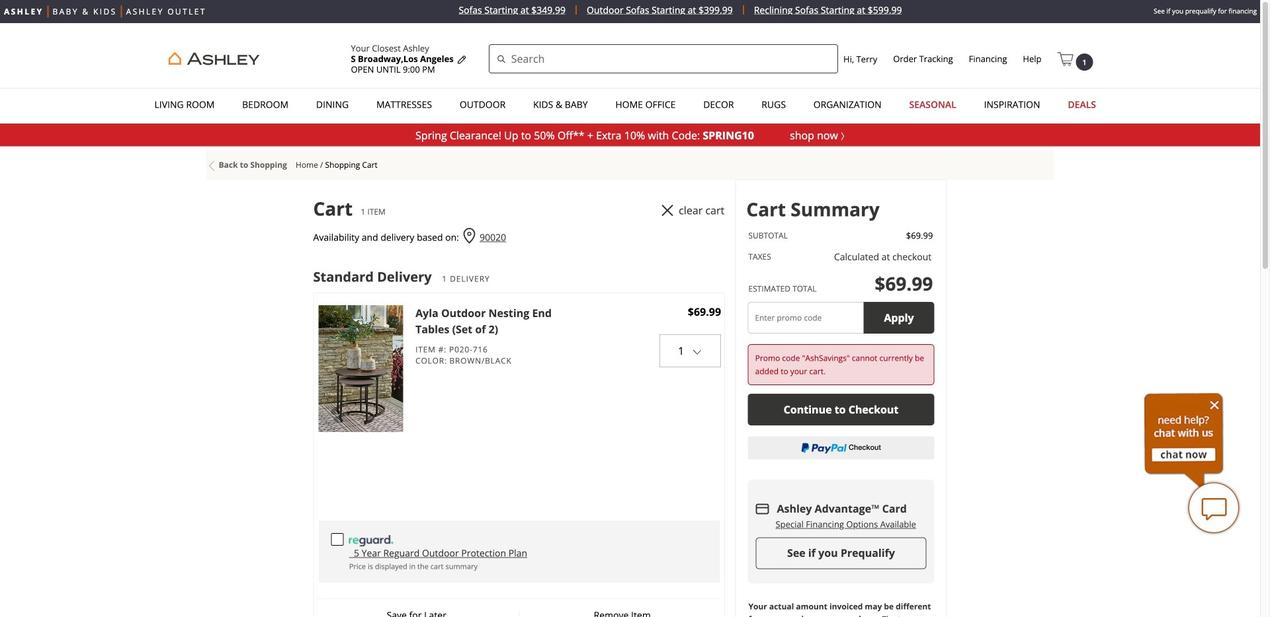 Task type: vqa. For each thing, say whether or not it's contained in the screenshot.
ENTER PROMO CODE text box
yes



Task type: locate. For each thing, give the bounding box(es) containing it.
None search field
[[489, 44, 838, 73]]

None submit
[[219, 159, 294, 171]]

ashley advantage™ card image
[[756, 504, 769, 515]]

alert
[[755, 352, 927, 378]]

click to clear cart image
[[662, 205, 674, 217]]

reguard image
[[349, 536, 393, 547]]

banner
[[0, 23, 1260, 120]]

main content
[[293, 180, 947, 618]]

ayla outdoor nesting end tables (set of 2), image
[[319, 306, 403, 433]]

ashley image
[[164, 50, 265, 68]]

availability and delivery based on this zip code - 90020 image
[[461, 228, 477, 244]]

dialogue message for liveperson image
[[1145, 393, 1224, 489]]



Task type: describe. For each thing, give the bounding box(es) containing it.
change location image
[[456, 55, 467, 65]]

Enter promo code text field
[[748, 302, 864, 334]]

dims image
[[207, 161, 217, 171]]

search image
[[497, 53, 506, 67]]



